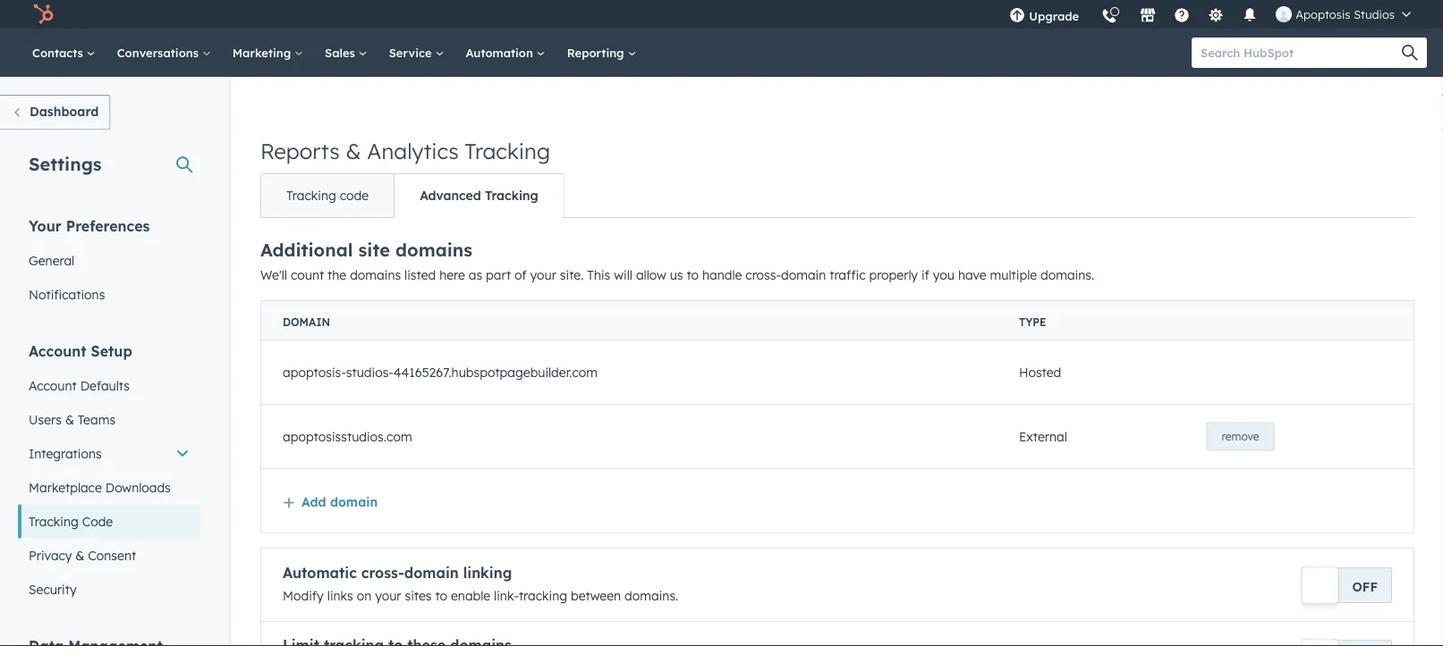 Task type: locate. For each thing, give the bounding box(es) containing it.
&
[[346, 138, 361, 165], [65, 412, 74, 428], [75, 548, 84, 564]]

properly
[[869, 268, 918, 283]]

account defaults link
[[18, 369, 200, 403]]

marketing
[[232, 45, 294, 60]]

0 vertical spatial to
[[687, 268, 699, 283]]

1 vertical spatial to
[[435, 589, 447, 604]]

settings image
[[1208, 8, 1224, 24]]

to
[[687, 268, 699, 283], [435, 589, 447, 604]]

0 vertical spatial domain
[[781, 268, 826, 283]]

hosted
[[1019, 365, 1061, 381]]

calling icon image
[[1102, 9, 1118, 25]]

1 account from the top
[[29, 342, 86, 360]]

service
[[389, 45, 435, 60]]

1 vertical spatial account
[[29, 378, 77, 394]]

& right privacy
[[75, 548, 84, 564]]

0 horizontal spatial domains.
[[625, 589, 679, 604]]

marketing link
[[222, 29, 314, 77]]

to right "sites"
[[435, 589, 447, 604]]

to right us
[[687, 268, 699, 283]]

domain inside the additional site domains we'll count the domains listed here as part of your site. this will allow us to handle cross-domain traffic properly if you have multiple domains.
[[781, 268, 826, 283]]

account
[[29, 342, 86, 360], [29, 378, 77, 394]]

marketplaces image
[[1140, 8, 1156, 24]]

you
[[933, 268, 955, 283]]

advanced tracking link
[[394, 174, 563, 217]]

1 horizontal spatial your
[[530, 268, 557, 283]]

& up code
[[346, 138, 361, 165]]

domains. inside automatic cross-domain linking modify links on your sites to enable link-tracking between domains.
[[625, 589, 679, 604]]

add
[[302, 494, 326, 510]]

0 horizontal spatial to
[[435, 589, 447, 604]]

handle
[[702, 268, 742, 283]]

1 horizontal spatial cross-
[[746, 268, 781, 283]]

your inside automatic cross-domain linking modify links on your sites to enable link-tracking between domains.
[[375, 589, 401, 604]]

2 vertical spatial &
[[75, 548, 84, 564]]

advanced
[[420, 188, 481, 204]]

1 horizontal spatial &
[[75, 548, 84, 564]]

multiple
[[990, 268, 1037, 283]]

0 vertical spatial your
[[530, 268, 557, 283]]

0 vertical spatial account
[[29, 342, 86, 360]]

tracking left code
[[286, 188, 336, 204]]

add domain
[[302, 494, 378, 510]]

integrations button
[[18, 437, 200, 471]]

apoptosis studios
[[1296, 7, 1395, 21]]

0 horizontal spatial cross-
[[361, 565, 404, 583]]

navigation
[[260, 174, 564, 218]]

cross-
[[746, 268, 781, 283], [361, 565, 404, 583]]

your
[[530, 268, 557, 283], [375, 589, 401, 604]]

listed
[[405, 268, 436, 283]]

sales
[[325, 45, 359, 60]]

domains. right the 'between' at the left of page
[[625, 589, 679, 604]]

preferences
[[66, 217, 150, 235]]

1 vertical spatial domains.
[[625, 589, 679, 604]]

1 horizontal spatial to
[[687, 268, 699, 283]]

account for account defaults
[[29, 378, 77, 394]]

domain right add on the left of the page
[[330, 494, 378, 510]]

domains.
[[1041, 268, 1094, 283], [625, 589, 679, 604]]

your
[[29, 217, 62, 235]]

1 vertical spatial cross-
[[361, 565, 404, 583]]

off
[[1353, 579, 1378, 595]]

of
[[515, 268, 527, 283]]

hubspot image
[[32, 4, 54, 25]]

reporting
[[567, 45, 628, 60]]

44165267.hubspotpagebuilder.com
[[394, 365, 598, 381]]

automation link
[[455, 29, 556, 77]]

conversations link
[[106, 29, 222, 77]]

if
[[922, 268, 930, 283]]

account up the users
[[29, 378, 77, 394]]

1 vertical spatial &
[[65, 412, 74, 428]]

& right the users
[[65, 412, 74, 428]]

cross- right handle
[[746, 268, 781, 283]]

1 vertical spatial your
[[375, 589, 401, 604]]

navigation containing tracking code
[[260, 174, 564, 218]]

to inside automatic cross-domain linking modify links on your sites to enable link-tracking between domains.
[[435, 589, 447, 604]]

domain
[[283, 316, 330, 329]]

0 vertical spatial &
[[346, 138, 361, 165]]

notifications
[[29, 287, 105, 302]]

traffic
[[830, 268, 866, 283]]

part
[[486, 268, 511, 283]]

domain up "sites"
[[404, 565, 459, 583]]

cross- up the on
[[361, 565, 404, 583]]

1 horizontal spatial domain
[[404, 565, 459, 583]]

setup
[[91, 342, 132, 360]]

general link
[[18, 244, 200, 278]]

0 vertical spatial cross-
[[746, 268, 781, 283]]

tracking code link
[[261, 174, 394, 217]]

account up account defaults
[[29, 342, 86, 360]]

consent
[[88, 548, 136, 564]]

users
[[29, 412, 62, 428]]

1 horizontal spatial domains.
[[1041, 268, 1094, 283]]

domain left traffic
[[781, 268, 826, 283]]

domains up listed
[[396, 239, 473, 261]]

apoptosis
[[1296, 7, 1351, 21]]

additional site domains we'll count the domains listed here as part of your site. this will allow us to handle cross-domain traffic properly if you have multiple domains.
[[260, 239, 1094, 283]]

domains down site
[[350, 268, 401, 283]]

links
[[327, 589, 353, 604]]

notifications image
[[1242, 8, 1258, 24]]

tracking up privacy
[[29, 514, 79, 530]]

your right the of
[[530, 268, 557, 283]]

code
[[82, 514, 113, 530]]

tracking inside the account setup element
[[29, 514, 79, 530]]

analytics
[[367, 138, 459, 165]]

0 vertical spatial domains
[[396, 239, 473, 261]]

menu
[[999, 0, 1422, 35]]

0 horizontal spatial your
[[375, 589, 401, 604]]

2 vertical spatial domain
[[404, 565, 459, 583]]

Search HubSpot search field
[[1192, 38, 1411, 68]]

site
[[358, 239, 390, 261]]

tara schultz image
[[1276, 6, 1292, 22]]

1 vertical spatial domain
[[330, 494, 378, 510]]

automatic cross-domain linking modify links on your sites to enable link-tracking between domains.
[[283, 565, 679, 604]]

domains. right multiple
[[1041, 268, 1094, 283]]

here
[[439, 268, 465, 283]]

upgrade image
[[1009, 8, 1026, 24]]

type
[[1019, 316, 1046, 329]]

reports & analytics tracking
[[260, 138, 550, 165]]

users & teams link
[[18, 403, 200, 437]]

account setup element
[[18, 341, 200, 607]]

0 horizontal spatial &
[[65, 412, 74, 428]]

tracking right the advanced on the top
[[485, 188, 538, 204]]

2 account from the top
[[29, 378, 77, 394]]

0 vertical spatial domains.
[[1041, 268, 1094, 283]]

& for consent
[[75, 548, 84, 564]]

linking
[[463, 565, 512, 583]]

tracking code
[[286, 188, 369, 204]]

conversations
[[117, 45, 202, 60]]

2 horizontal spatial &
[[346, 138, 361, 165]]

2 horizontal spatial domain
[[781, 268, 826, 283]]

settings link
[[1197, 0, 1235, 29]]

marketplace downloads link
[[18, 471, 200, 505]]

security link
[[18, 573, 200, 607]]

your right the on
[[375, 589, 401, 604]]

we'll
[[260, 268, 287, 283]]



Task type: describe. For each thing, give the bounding box(es) containing it.
settings
[[29, 153, 102, 175]]

0 horizontal spatial domain
[[330, 494, 378, 510]]

code
[[340, 188, 369, 204]]

tracking
[[519, 589, 567, 604]]

additional
[[260, 239, 353, 261]]

count
[[291, 268, 324, 283]]

us
[[670, 268, 683, 283]]

account for account setup
[[29, 342, 86, 360]]

notifications link
[[18, 278, 200, 312]]

marketplace
[[29, 480, 102, 496]]

apoptosis-
[[283, 365, 346, 381]]

cross- inside automatic cross-domain linking modify links on your sites to enable link-tracking between domains.
[[361, 565, 404, 583]]

studios-
[[346, 365, 394, 381]]

domain inside automatic cross-domain linking modify links on your sites to enable link-tracking between domains.
[[404, 565, 459, 583]]

have
[[958, 268, 987, 283]]

between
[[571, 589, 621, 604]]

privacy & consent
[[29, 548, 136, 564]]

account defaults
[[29, 378, 130, 394]]

account setup
[[29, 342, 132, 360]]

apoptosisstudios.com
[[283, 429, 412, 445]]

apoptosis studios button
[[1265, 0, 1422, 29]]

allow
[[636, 268, 666, 283]]

downloads
[[105, 480, 171, 496]]

help image
[[1174, 8, 1190, 24]]

dashboard link
[[0, 95, 110, 130]]

modify
[[283, 589, 324, 604]]

tracking code link
[[18, 505, 200, 539]]

& for teams
[[65, 412, 74, 428]]

contacts
[[32, 45, 87, 60]]

general
[[29, 253, 74, 268]]

apoptosis-studios-44165267.hubspotpagebuilder.com
[[283, 365, 598, 381]]

contacts link
[[21, 29, 106, 77]]

1 vertical spatial domains
[[350, 268, 401, 283]]

external
[[1019, 429, 1067, 445]]

reporting link
[[556, 29, 647, 77]]

site.
[[560, 268, 584, 283]]

add domain button
[[283, 494, 378, 510]]

domains. inside the additional site domains we'll count the domains listed here as part of your site. this will allow us to handle cross-domain traffic properly if you have multiple domains.
[[1041, 268, 1094, 283]]

link-
[[494, 589, 519, 604]]

privacy & consent link
[[18, 539, 200, 573]]

automation
[[466, 45, 537, 60]]

automatic
[[283, 565, 357, 583]]

notifications button
[[1235, 0, 1265, 29]]

this
[[587, 268, 611, 283]]

security
[[29, 582, 77, 598]]

will
[[614, 268, 633, 283]]

service link
[[378, 29, 455, 77]]

marketplaces button
[[1129, 0, 1167, 29]]

teams
[[78, 412, 116, 428]]

search button
[[1393, 38, 1427, 68]]

tracking up advanced tracking
[[465, 138, 550, 165]]

search image
[[1402, 45, 1418, 61]]

defaults
[[80, 378, 130, 394]]

upgrade
[[1029, 9, 1079, 23]]

integrations
[[29, 446, 102, 462]]

& for analytics
[[346, 138, 361, 165]]

advanced tracking
[[420, 188, 538, 204]]

marketplace downloads
[[29, 480, 171, 496]]

cross- inside the additional site domains we'll count the domains listed here as part of your site. this will allow us to handle cross-domain traffic properly if you have multiple domains.
[[746, 268, 781, 283]]

to inside the additional site domains we'll count the domains listed here as part of your site. this will allow us to handle cross-domain traffic properly if you have multiple domains.
[[687, 268, 699, 283]]

your preferences
[[29, 217, 150, 235]]

help button
[[1167, 0, 1197, 29]]

calling icon button
[[1095, 2, 1125, 28]]

hubspot link
[[21, 4, 67, 25]]

on
[[357, 589, 372, 604]]

menu containing apoptosis studios
[[999, 0, 1422, 35]]

enable
[[451, 589, 490, 604]]

remove
[[1222, 430, 1260, 444]]

sales link
[[314, 29, 378, 77]]

your preferences element
[[18, 216, 200, 312]]

reports
[[260, 138, 340, 165]]

privacy
[[29, 548, 72, 564]]

as
[[469, 268, 482, 283]]

dashboard
[[30, 104, 99, 119]]

sites
[[405, 589, 432, 604]]

your inside the additional site domains we'll count the domains listed here as part of your site. this will allow us to handle cross-domain traffic properly if you have multiple domains.
[[530, 268, 557, 283]]

studios
[[1354, 7, 1395, 21]]

tracking code
[[29, 514, 113, 530]]



Task type: vqa. For each thing, say whether or not it's contained in the screenshot.
left 'domain'
yes



